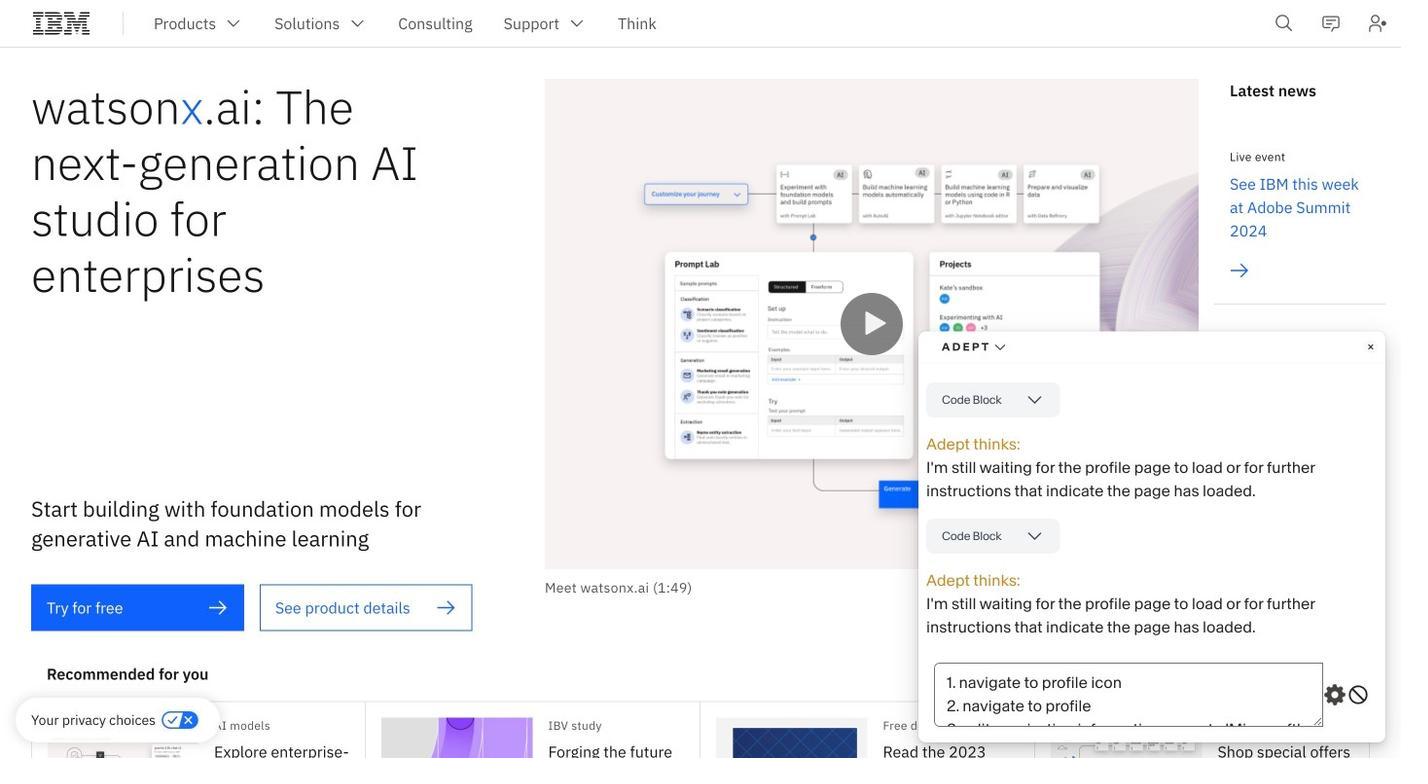 Task type: locate. For each thing, give the bounding box(es) containing it.
your privacy choices element
[[31, 709, 156, 731]]

let's talk element
[[1280, 709, 1343, 731]]



